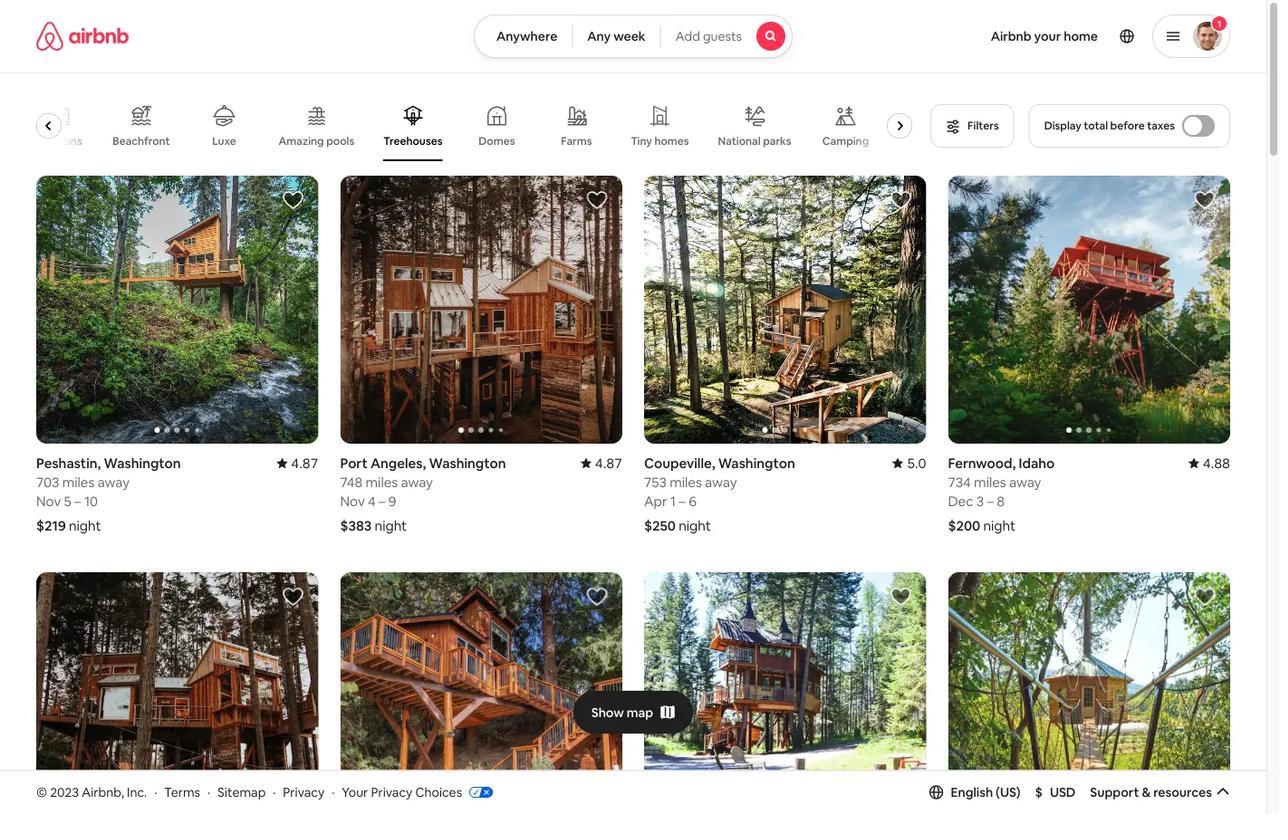 Task type: locate. For each thing, give the bounding box(es) containing it.
0 vertical spatial 1
[[1218, 18, 1222, 29]]

port
[[340, 454, 368, 472]]

1 inside 'dropdown button'
[[1218, 18, 1222, 29]]

night for $250
[[679, 517, 711, 534]]

add to wishlist: port angeles, washington image
[[282, 586, 304, 608]]

night inside fernwood, idaho 734 miles away dec 3 – 8 $200 night
[[983, 517, 1016, 534]]

week
[[614, 28, 646, 44]]

1 horizontal spatial privacy
[[371, 784, 413, 801]]

map
[[627, 705, 653, 721]]

– inside peshastin, washington 703 miles away nov 5 – 10 $219 night
[[74, 492, 81, 510]]

0 horizontal spatial privacy
[[283, 784, 325, 801]]

nov down 703
[[36, 492, 61, 510]]

add to wishlist: peshastin, washington image
[[282, 189, 304, 211]]

night down 10
[[69, 517, 101, 534]]

washington right angeles,
[[429, 454, 506, 472]]

1 horizontal spatial 4.87 out of 5 average rating image
[[581, 454, 622, 472]]

3 away from the left
[[705, 473, 737, 491]]

1 4.87 out of 5 average rating image from the left
[[277, 454, 318, 472]]

– for dec
[[987, 492, 994, 510]]

– inside coupeville, washington 753 miles away apr 1 – 6 $250 night
[[679, 492, 686, 510]]

away
[[98, 473, 130, 491], [401, 473, 433, 491], [705, 473, 737, 491], [1009, 473, 1041, 491]]

airbnb your home
[[991, 28, 1098, 44]]

terms
[[164, 784, 200, 801]]

your privacy choices
[[342, 784, 462, 801]]

coupeville,
[[644, 454, 715, 472]]

1 inside coupeville, washington 753 miles away apr 1 – 6 $250 night
[[670, 492, 676, 510]]

1 vertical spatial 1
[[670, 492, 676, 510]]

2 4.87 from the left
[[595, 454, 622, 472]]

night inside peshastin, washington 703 miles away nov 5 – 10 $219 night
[[69, 517, 101, 534]]

4 away from the left
[[1009, 473, 1041, 491]]

add to wishlist: columbia falls, montana image
[[890, 586, 912, 608]]

1
[[1218, 18, 1222, 29], [670, 492, 676, 510]]

amazing pools
[[279, 134, 355, 148]]

1 privacy from the left
[[283, 784, 325, 801]]

english (us) button
[[929, 784, 1021, 801]]

3 washington from the left
[[718, 454, 795, 472]]

filters button
[[931, 104, 1014, 148]]

washington right peshastin,
[[104, 454, 181, 472]]

0 horizontal spatial 4.87
[[291, 454, 318, 472]]

– left 9
[[379, 492, 386, 510]]

washington for 703 miles away
[[104, 454, 181, 472]]

privacy left your
[[283, 784, 325, 801]]

nov inside port angeles, washington 748 miles away nov 4 – 9 $383 night
[[340, 492, 365, 510]]

· right inc.
[[154, 784, 157, 801]]

1 4.87 from the left
[[291, 454, 318, 472]]

peshastin,
[[36, 454, 101, 472]]

4 – from the left
[[987, 492, 994, 510]]

nov down 748
[[340, 492, 365, 510]]

0 horizontal spatial nov
[[36, 492, 61, 510]]

night inside port angeles, washington 748 miles away nov 4 – 9 $383 night
[[375, 517, 407, 534]]

away inside peshastin, washington 703 miles away nov 5 – 10 $219 night
[[98, 473, 130, 491]]

night down 6 at the right of page
[[679, 517, 711, 534]]

– right 3
[[987, 492, 994, 510]]

washington right coupeville, at bottom
[[718, 454, 795, 472]]

pools
[[327, 134, 355, 148]]

4.87 out of 5 average rating image left the port
[[277, 454, 318, 472]]

· left "privacy" link
[[273, 784, 276, 801]]

miles down "fernwood,"
[[974, 473, 1006, 491]]

beachfront
[[113, 134, 170, 148]]

4.87 out of 5 average rating image
[[277, 454, 318, 472], [581, 454, 622, 472]]

6
[[689, 492, 697, 510]]

1 horizontal spatial washington
[[429, 454, 506, 472]]

sitemap link
[[218, 784, 266, 801]]

privacy right your
[[371, 784, 413, 801]]

group containing national parks
[[33, 91, 920, 161]]

miles
[[62, 473, 95, 491], [366, 473, 398, 491], [670, 473, 702, 491], [974, 473, 1006, 491]]

group
[[33, 91, 920, 161], [36, 176, 318, 444], [340, 176, 622, 444], [644, 176, 926, 444], [948, 176, 1230, 444], [36, 573, 318, 815], [340, 573, 622, 815], [644, 573, 926, 815], [948, 573, 1230, 815]]

1 horizontal spatial nov
[[340, 492, 365, 510]]

display total before taxes button
[[1029, 104, 1230, 148]]

domes
[[479, 134, 516, 148]]

9
[[389, 492, 396, 510]]

4
[[368, 492, 376, 510]]

1 nov from the left
[[36, 492, 61, 510]]

miles down peshastin,
[[62, 473, 95, 491]]

$ usd
[[1035, 784, 1076, 801]]

4 miles from the left
[[974, 473, 1006, 491]]

miles inside fernwood, idaho 734 miles away dec 3 – 8 $200 night
[[974, 473, 1006, 491]]

2 privacy from the left
[[371, 784, 413, 801]]

0 horizontal spatial 1
[[670, 492, 676, 510]]

2 miles from the left
[[366, 473, 398, 491]]

734
[[948, 473, 971, 491]]

miles down coupeville, at bottom
[[670, 473, 702, 491]]

amazing
[[279, 134, 324, 148]]

airbnb,
[[82, 784, 124, 801]]

anywhere
[[496, 28, 557, 44]]

washington inside peshastin, washington 703 miles away nov 5 – 10 $219 night
[[104, 454, 181, 472]]

night down 8
[[983, 517, 1016, 534]]

– inside fernwood, idaho 734 miles away dec 3 – 8 $200 night
[[987, 492, 994, 510]]

8
[[997, 492, 1005, 510]]

1 – from the left
[[74, 492, 81, 510]]

4.87 left the port
[[291, 454, 318, 472]]

4 · from the left
[[332, 784, 335, 801]]

None search field
[[474, 14, 793, 58]]

4.87 out of 5 average rating image left coupeville, at bottom
[[581, 454, 622, 472]]

sitemap
[[218, 784, 266, 801]]

night inside coupeville, washington 753 miles away apr 1 – 6 $250 night
[[679, 517, 711, 534]]

·
[[154, 784, 157, 801], [207, 784, 210, 801], [273, 784, 276, 801], [332, 784, 335, 801]]

english
[[951, 784, 993, 801]]

washington
[[104, 454, 181, 472], [429, 454, 506, 472], [718, 454, 795, 472]]

resources
[[1154, 784, 1212, 801]]

away for coupeville,
[[705, 473, 737, 491]]

– inside port angeles, washington 748 miles away nov 4 – 9 $383 night
[[379, 492, 386, 510]]

inc.
[[127, 784, 147, 801]]

none search field containing anywhere
[[474, 14, 793, 58]]

3 miles from the left
[[670, 473, 702, 491]]

mansions
[[35, 134, 83, 148]]

national parks
[[719, 134, 792, 148]]

– right the 5
[[74, 492, 81, 510]]

english (us)
[[951, 784, 1021, 801]]

privacy
[[283, 784, 325, 801], [371, 784, 413, 801]]

miles inside peshastin, washington 703 miles away nov 5 – 10 $219 night
[[62, 473, 95, 491]]

2 horizontal spatial washington
[[718, 454, 795, 472]]

0 horizontal spatial 4.87 out of 5 average rating image
[[277, 454, 318, 472]]

1 horizontal spatial 1
[[1218, 18, 1222, 29]]

2 nov from the left
[[340, 492, 365, 510]]

4.87
[[291, 454, 318, 472], [595, 454, 622, 472]]

display total before taxes
[[1044, 119, 1175, 133]]

–
[[74, 492, 81, 510], [379, 492, 386, 510], [679, 492, 686, 510], [987, 492, 994, 510]]

away up 10
[[98, 473, 130, 491]]

4.87 left coupeville, at bottom
[[595, 454, 622, 472]]

usd
[[1050, 784, 1076, 801]]

support & resources button
[[1090, 784, 1230, 801]]

night down 9
[[375, 517, 407, 534]]

3 – from the left
[[679, 492, 686, 510]]

choices
[[415, 784, 462, 801]]

parks
[[763, 134, 792, 148]]

2 4.87 out of 5 average rating image from the left
[[581, 454, 622, 472]]

miles inside coupeville, washington 753 miles away apr 1 – 6 $250 night
[[670, 473, 702, 491]]

coupeville, washington 753 miles away apr 1 – 6 $250 night
[[644, 454, 795, 534]]

1 miles from the left
[[62, 473, 95, 491]]

4.87 out of 5 average rating image for peshastin, washington 703 miles away nov 5 – 10 $219 night
[[277, 454, 318, 472]]

peshastin, washington 703 miles away nov 5 – 10 $219 night
[[36, 454, 181, 534]]

add to wishlist: coupeville, washington image
[[890, 189, 912, 211]]

1 night from the left
[[69, 517, 101, 534]]

washington inside coupeville, washington 753 miles away apr 1 – 6 $250 night
[[718, 454, 795, 472]]

– left 6 at the right of page
[[679, 492, 686, 510]]

away inside coupeville, washington 753 miles away apr 1 – 6 $250 night
[[705, 473, 737, 491]]

1 away from the left
[[98, 473, 130, 491]]

away inside fernwood, idaho 734 miles away dec 3 – 8 $200 night
[[1009, 473, 1041, 491]]

0 horizontal spatial washington
[[104, 454, 181, 472]]

4.87 for peshastin, washington 703 miles away nov 5 – 10 $219 night
[[291, 454, 318, 472]]

2 washington from the left
[[429, 454, 506, 472]]

$219
[[36, 517, 66, 534]]

profile element
[[815, 0, 1230, 72]]

away down coupeville, at bottom
[[705, 473, 737, 491]]

nov
[[36, 492, 61, 510], [340, 492, 365, 510]]

treehouses
[[384, 134, 443, 148]]

2 night from the left
[[375, 517, 407, 534]]

3
[[976, 492, 984, 510]]

1 washington from the left
[[104, 454, 181, 472]]

3 night from the left
[[679, 517, 711, 534]]

add
[[676, 28, 700, 44]]

miles up 4
[[366, 473, 398, 491]]

airbnb
[[991, 28, 1032, 44]]

away down angeles,
[[401, 473, 433, 491]]

1 horizontal spatial 4.87
[[595, 454, 622, 472]]

· left your
[[332, 784, 335, 801]]

washington for 753 miles away
[[718, 454, 795, 472]]

away down "idaho"
[[1009, 473, 1041, 491]]

5.0 out of 5 average rating image
[[893, 454, 926, 472]]

2 – from the left
[[379, 492, 386, 510]]

· right terms
[[207, 784, 210, 801]]

4 night from the left
[[983, 517, 1016, 534]]

1 button
[[1152, 14, 1230, 58]]

2 away from the left
[[401, 473, 433, 491]]



Task type: describe. For each thing, give the bounding box(es) containing it.
your
[[1034, 28, 1061, 44]]

(us)
[[996, 784, 1021, 801]]

apr
[[644, 492, 667, 510]]

add guests
[[676, 28, 742, 44]]

2 · from the left
[[207, 784, 210, 801]]

add to wishlist: sooke, canada image
[[586, 586, 608, 608]]

your privacy choices link
[[342, 784, 493, 802]]

guests
[[703, 28, 742, 44]]

$200
[[948, 517, 981, 534]]

airbnb your home link
[[980, 17, 1109, 55]]

miles inside port angeles, washington 748 miles away nov 4 – 9 $383 night
[[366, 473, 398, 491]]

away inside port angeles, washington 748 miles away nov 4 – 9 $383 night
[[401, 473, 433, 491]]

– for apr
[[679, 492, 686, 510]]

filters
[[968, 119, 999, 133]]

$250
[[644, 517, 676, 534]]

angeles,
[[371, 454, 426, 472]]

add guests button
[[660, 14, 793, 58]]

home
[[1064, 28, 1098, 44]]

display
[[1044, 119, 1082, 133]]

4.87 for port angeles, washington 748 miles away nov 4 – 9 $383 night
[[595, 454, 622, 472]]

taxes
[[1147, 119, 1175, 133]]

© 2023 airbnb, inc. ·
[[36, 784, 157, 801]]

away for fernwood,
[[1009, 473, 1041, 491]]

1 · from the left
[[154, 784, 157, 801]]

support & resources
[[1090, 784, 1212, 801]]

show map
[[591, 705, 653, 721]]

4.88
[[1203, 454, 1230, 472]]

show map button
[[573, 691, 693, 734]]

terms link
[[164, 784, 200, 801]]

– for nov
[[74, 492, 81, 510]]

753
[[644, 473, 667, 491]]

idaho
[[1019, 454, 1055, 472]]

any
[[587, 28, 611, 44]]

$383
[[340, 517, 372, 534]]

4.88 out of 5 average rating image
[[1189, 454, 1230, 472]]

show
[[591, 705, 624, 721]]

farms
[[562, 134, 593, 148]]

©
[[36, 784, 47, 801]]

support
[[1090, 784, 1139, 801]]

5
[[64, 492, 71, 510]]

night for $200
[[983, 517, 1016, 534]]

night for $219
[[69, 517, 101, 534]]

anywhere button
[[474, 14, 573, 58]]

dec
[[948, 492, 974, 510]]

nov inside peshastin, washington 703 miles away nov 5 – 10 $219 night
[[36, 492, 61, 510]]

your
[[342, 784, 368, 801]]

748
[[340, 473, 363, 491]]

miles for 734
[[974, 473, 1006, 491]]

terms · sitemap · privacy
[[164, 784, 325, 801]]

2023
[[50, 784, 79, 801]]

$
[[1035, 784, 1043, 801]]

10
[[84, 492, 98, 510]]

any week button
[[572, 14, 661, 58]]

add to wishlist: fernwood, idaho image
[[1194, 189, 1216, 211]]

3 · from the left
[[273, 784, 276, 801]]

add to wishlist: cave junction, oregon image
[[1194, 586, 1216, 608]]

fernwood,
[[948, 454, 1016, 472]]

miles for 703
[[62, 473, 95, 491]]

tiny
[[631, 134, 653, 148]]

homes
[[655, 134, 690, 148]]

port angeles, washington 748 miles away nov 4 – 9 $383 night
[[340, 454, 506, 534]]

any week
[[587, 28, 646, 44]]

miles for 753
[[670, 473, 702, 491]]

4.87 out of 5 average rating image for port angeles, washington 748 miles away nov 4 – 9 $383 night
[[581, 454, 622, 472]]

before
[[1110, 119, 1145, 133]]

fernwood, idaho 734 miles away dec 3 – 8 $200 night
[[948, 454, 1055, 534]]

tiny homes
[[631, 134, 690, 148]]

total
[[1084, 119, 1108, 133]]

5.0
[[907, 454, 926, 472]]

washington inside port angeles, washington 748 miles away nov 4 – 9 $383 night
[[429, 454, 506, 472]]

add to wishlist: port angeles, washington image
[[586, 189, 608, 211]]

luxe
[[213, 134, 237, 148]]

703
[[36, 473, 59, 491]]

away for peshastin,
[[98, 473, 130, 491]]

&
[[1142, 784, 1151, 801]]

national
[[719, 134, 761, 148]]

camping
[[823, 134, 870, 148]]

privacy link
[[283, 784, 325, 801]]



Task type: vqa. For each thing, say whether or not it's contained in the screenshot.


